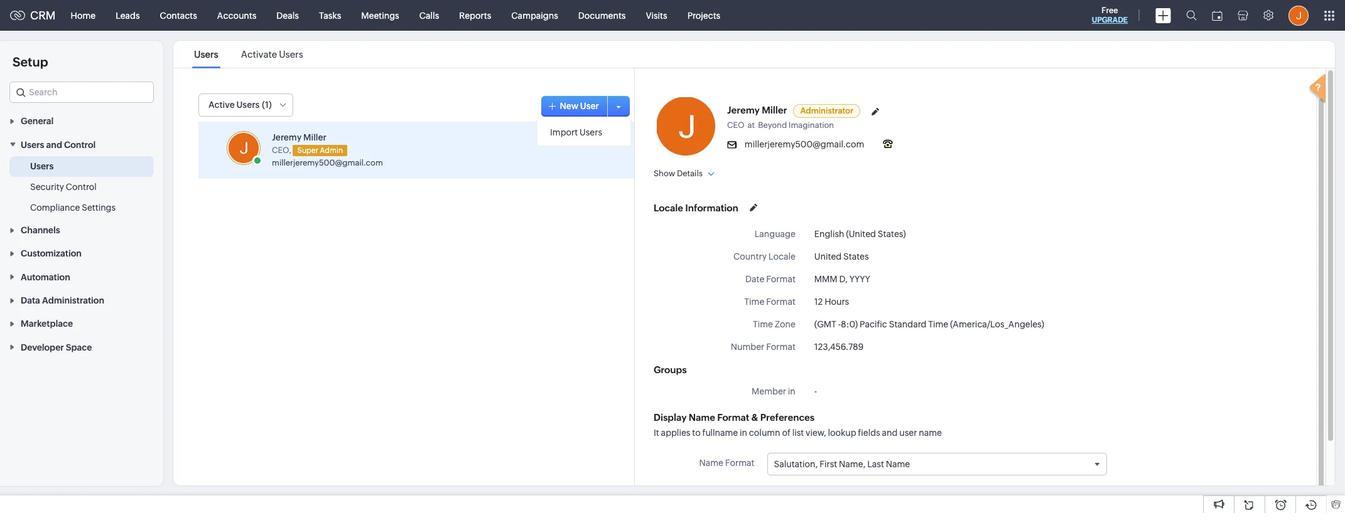 Task type: describe. For each thing, give the bounding box(es) containing it.
tasks
[[319, 10, 341, 20]]

contacts link
[[150, 0, 207, 30]]

english
[[815, 229, 845, 239]]

compliance settings
[[30, 203, 116, 213]]

information
[[686, 203, 739, 213]]

hours
[[825, 297, 849, 307]]

admin
[[320, 146, 343, 155]]

tasks link
[[309, 0, 351, 30]]

general button
[[0, 109, 163, 133]]

accounts
[[217, 10, 257, 20]]

it
[[654, 428, 659, 438]]

beyond imagination link
[[758, 121, 838, 130]]

ceo,
[[272, 145, 291, 155]]

date
[[746, 275, 765, 285]]

users (1)
[[237, 100, 272, 110]]

name inside field
[[886, 460, 910, 470]]

upgrade
[[1092, 16, 1128, 24]]

Salutation, First Name, Last Name field
[[768, 454, 1107, 476]]

jeremy for jeremy miller ceo, super admin millerjeremy500@gmail.com
[[272, 133, 302, 143]]

number format
[[731, 342, 796, 352]]

and inside dropdown button
[[46, 140, 62, 150]]

123,456.789
[[815, 342, 864, 352]]

name
[[919, 428, 942, 438]]

show details link
[[654, 169, 715, 178]]

users down user
[[580, 127, 602, 137]]

data administration button
[[0, 289, 163, 312]]

search image
[[1187, 10, 1197, 21]]

0 vertical spatial millerjeremy500@gmail.com
[[745, 139, 865, 150]]

users link for security control link
[[30, 160, 54, 173]]

active
[[209, 100, 235, 110]]

compliance settings link
[[30, 201, 116, 214]]

campaigns link
[[501, 0, 568, 30]]

0 vertical spatial -
[[839, 320, 841, 330]]

users inside dropdown button
[[21, 140, 44, 150]]

home
[[71, 10, 96, 20]]

projects
[[688, 10, 721, 20]]

beyond
[[758, 121, 787, 130]]

list containing users
[[183, 41, 315, 68]]

date format
[[746, 275, 796, 285]]

automation button
[[0, 265, 163, 289]]

active users (1)
[[209, 100, 272, 110]]

marketplace button
[[0, 312, 163, 336]]

security
[[30, 182, 64, 192]]

channels
[[21, 226, 60, 236]]

country
[[734, 252, 767, 262]]

time right the standard
[[929, 320, 949, 330]]

import
[[550, 127, 578, 137]]

in inside display name format & preferences it applies to fullname in column of list view, lookup fields and user name
[[740, 428, 748, 438]]

1 horizontal spatial locale
[[769, 252, 796, 262]]

member in
[[752, 387, 796, 397]]

salutation,
[[774, 460, 818, 470]]

space
[[66, 343, 92, 353]]

locale information
[[654, 203, 739, 213]]

millerjeremy500@gmail.com link
[[272, 158, 383, 167]]

8:0)
[[841, 320, 858, 330]]

channels button
[[0, 218, 163, 242]]

new
[[560, 101, 579, 111]]

deals link
[[267, 0, 309, 30]]

time format
[[745, 297, 796, 307]]

miller for jeremy miller ceo, super admin millerjeremy500@gmail.com
[[303, 133, 327, 143]]

automation
[[21, 272, 70, 283]]

0 horizontal spatial -
[[815, 387, 817, 397]]

activate users link
[[239, 49, 305, 60]]

visits
[[646, 10, 668, 20]]

column
[[749, 428, 781, 438]]

(america/los_angeles)
[[950, 320, 1045, 330]]

0 vertical spatial locale
[[654, 203, 683, 213]]

member
[[752, 387, 787, 397]]

super
[[297, 146, 318, 155]]

users and control button
[[0, 133, 163, 156]]

display name format & preferences it applies to fullname in column of list view, lookup fields and user name
[[654, 413, 942, 438]]

developer space button
[[0, 336, 163, 359]]

(united
[[846, 229, 876, 239]]

and inside display name format & preferences it applies to fullname in column of list view, lookup fields and user name
[[882, 428, 898, 438]]

states)
[[878, 229, 906, 239]]

(gmt
[[815, 320, 837, 330]]

show details
[[654, 169, 703, 178]]

administrator
[[801, 106, 854, 116]]

name down fullname
[[700, 459, 724, 469]]

united
[[815, 252, 842, 262]]

user
[[900, 428, 917, 438]]

format for number
[[766, 342, 796, 352]]

last
[[868, 460, 884, 470]]

format for date
[[766, 275, 796, 285]]

users down contacts 'link'
[[194, 49, 218, 60]]

leads link
[[106, 0, 150, 30]]

users inside region
[[30, 161, 54, 171]]

data
[[21, 296, 40, 306]]



Task type: locate. For each thing, give the bounding box(es) containing it.
0 vertical spatial miller
[[762, 105, 787, 116]]

and left the user
[[882, 428, 898, 438]]

view,
[[806, 428, 827, 438]]

time down date
[[745, 297, 765, 307]]

setup
[[13, 55, 48, 69]]

of
[[782, 428, 791, 438]]

country locale
[[734, 252, 796, 262]]

lookup
[[828, 428, 857, 438]]

1 vertical spatial and
[[882, 428, 898, 438]]

control down general dropdown button
[[64, 140, 96, 150]]

contacts
[[160, 10, 197, 20]]

format down zone
[[766, 342, 796, 352]]

and down 'general'
[[46, 140, 62, 150]]

0 horizontal spatial and
[[46, 140, 62, 150]]

1 horizontal spatial jeremy
[[727, 105, 760, 116]]

1 horizontal spatial millerjeremy500@gmail.com
[[745, 139, 865, 150]]

leads
[[116, 10, 140, 20]]

1 horizontal spatial -
[[839, 320, 841, 330]]

0 horizontal spatial users link
[[30, 160, 54, 173]]

0 horizontal spatial millerjeremy500@gmail.com
[[272, 158, 383, 167]]

fields
[[858, 428, 881, 438]]

profile element
[[1282, 0, 1317, 30]]

name inside display name format & preferences it applies to fullname in column of list view, lookup fields and user name
[[689, 413, 716, 423]]

format
[[766, 275, 796, 285], [766, 297, 796, 307], [766, 342, 796, 352], [718, 413, 750, 423], [725, 459, 755, 469]]

millerjeremy500@gmail.com down beyond imagination link
[[745, 139, 865, 150]]

format up fullname
[[718, 413, 750, 423]]

jeremy miller
[[727, 105, 787, 116]]

time left zone
[[753, 320, 773, 330]]

search element
[[1179, 0, 1205, 31]]

time for time format
[[745, 297, 765, 307]]

administration
[[42, 296, 104, 306]]

format down fullname
[[725, 459, 755, 469]]

united states
[[815, 252, 869, 262]]

0 vertical spatial users link
[[192, 49, 220, 60]]

general
[[21, 116, 54, 126]]

in left "column"
[[740, 428, 748, 438]]

control up compliance settings link
[[66, 182, 97, 192]]

name up to
[[689, 413, 716, 423]]

yyyy
[[850, 275, 871, 285]]

jeremy up ceo,
[[272, 133, 302, 143]]

show
[[654, 169, 676, 178]]

meetings
[[361, 10, 399, 20]]

home link
[[61, 0, 106, 30]]

format inside display name format & preferences it applies to fullname in column of list view, lookup fields and user name
[[718, 413, 750, 423]]

locale down show
[[654, 203, 683, 213]]

0 vertical spatial control
[[64, 140, 96, 150]]

activate
[[241, 49, 277, 60]]

miller up beyond
[[762, 105, 787, 116]]

calendar image
[[1212, 10, 1223, 20]]

create menu image
[[1156, 8, 1172, 23]]

(gmt -8:0) pacific standard time (america/los_angeles)
[[815, 320, 1045, 330]]

users link down contacts 'link'
[[192, 49, 220, 60]]

in right member
[[788, 387, 796, 397]]

12 hours
[[815, 297, 849, 307]]

jeremy miller ceo, super admin millerjeremy500@gmail.com
[[272, 133, 383, 167]]

groups
[[654, 365, 687, 376]]

0 horizontal spatial miller
[[303, 133, 327, 143]]

crm link
[[10, 9, 56, 22]]

jeremy inside jeremy miller ceo, super admin millerjeremy500@gmail.com
[[272, 133, 302, 143]]

-
[[839, 320, 841, 330], [815, 387, 817, 397]]

activate users
[[241, 49, 303, 60]]

name right the last
[[886, 460, 910, 470]]

d,
[[840, 275, 848, 285]]

campaigns
[[512, 10, 558, 20]]

salutation, first name, last name
[[774, 460, 910, 470]]

users and control
[[21, 140, 96, 150]]

new user button
[[541, 96, 612, 117]]

1 vertical spatial jeremy
[[272, 133, 302, 143]]

1 vertical spatial miller
[[303, 133, 327, 143]]

1 vertical spatial in
[[740, 428, 748, 438]]

None field
[[9, 82, 154, 103]]

miller inside jeremy miller ceo, super admin millerjeremy500@gmail.com
[[303, 133, 327, 143]]

name
[[689, 413, 716, 423], [700, 459, 724, 469], [886, 460, 910, 470]]

format for time
[[766, 297, 796, 307]]

locale
[[654, 203, 683, 213], [769, 252, 796, 262]]

0 horizontal spatial locale
[[654, 203, 683, 213]]

profile image
[[1289, 5, 1309, 25]]

0 horizontal spatial in
[[740, 428, 748, 438]]

miller
[[762, 105, 787, 116], [303, 133, 327, 143]]

create menu element
[[1148, 0, 1179, 30]]

1 horizontal spatial in
[[788, 387, 796, 397]]

data administration
[[21, 296, 104, 306]]

mmm
[[815, 275, 838, 285]]

projects link
[[678, 0, 731, 30]]

language
[[755, 229, 796, 239]]

states
[[844, 252, 869, 262]]

applies
[[661, 428, 691, 438]]

1 vertical spatial locale
[[769, 252, 796, 262]]

time
[[745, 297, 765, 307], [753, 320, 773, 330], [929, 320, 949, 330]]

name,
[[839, 460, 866, 470]]

1 horizontal spatial users link
[[192, 49, 220, 60]]

meetings link
[[351, 0, 409, 30]]

customization
[[21, 249, 82, 259]]

pacific
[[860, 320, 888, 330]]

1 vertical spatial users link
[[30, 160, 54, 173]]

- up display name format & preferences it applies to fullname in column of list view, lookup fields and user name on the bottom
[[815, 387, 817, 397]]

standard
[[889, 320, 927, 330]]

display
[[654, 413, 687, 423]]

0 horizontal spatial jeremy
[[272, 133, 302, 143]]

millerjeremy500@gmail.com
[[745, 139, 865, 150], [272, 158, 383, 167]]

free
[[1102, 6, 1119, 15]]

jeremy up ceo
[[727, 105, 760, 116]]

1 vertical spatial control
[[66, 182, 97, 192]]

format for name
[[725, 459, 755, 469]]

users link for activate users link
[[192, 49, 220, 60]]

12
[[815, 297, 823, 307]]

1 horizontal spatial miller
[[762, 105, 787, 116]]

1 vertical spatial -
[[815, 387, 817, 397]]

settings
[[82, 203, 116, 213]]

mmm d, yyyy
[[815, 275, 871, 285]]

new user
[[560, 101, 599, 111]]

0 vertical spatial in
[[788, 387, 796, 397]]

Search text field
[[10, 82, 153, 102]]

users and control region
[[0, 156, 163, 218]]

developer
[[21, 343, 64, 353]]

control inside security control link
[[66, 182, 97, 192]]

users up security
[[30, 161, 54, 171]]

miller up super at the left of the page
[[303, 133, 327, 143]]

reports
[[459, 10, 491, 20]]

users link
[[192, 49, 220, 60], [30, 160, 54, 173]]

visits link
[[636, 0, 678, 30]]

locale down language
[[769, 252, 796, 262]]

millerjeremy500@gmail.com down admin
[[272, 158, 383, 167]]

format up the time format
[[766, 275, 796, 285]]

control inside users and control dropdown button
[[64, 140, 96, 150]]

users link inside region
[[30, 160, 54, 173]]

1 vertical spatial millerjeremy500@gmail.com
[[272, 158, 383, 167]]

list
[[183, 41, 315, 68]]

reports link
[[449, 0, 501, 30]]

0 vertical spatial and
[[46, 140, 62, 150]]

users link up security
[[30, 160, 54, 173]]

customization button
[[0, 242, 163, 265]]

- right the (gmt
[[839, 320, 841, 330]]

compliance
[[30, 203, 80, 213]]

users down 'general'
[[21, 140, 44, 150]]

developer space
[[21, 343, 92, 353]]

number
[[731, 342, 765, 352]]

crm
[[30, 9, 56, 22]]

jeremy
[[727, 105, 760, 116], [272, 133, 302, 143]]

0 vertical spatial jeremy
[[727, 105, 760, 116]]

calls link
[[409, 0, 449, 30]]

first
[[820, 460, 838, 470]]

miller for jeremy miller
[[762, 105, 787, 116]]

fullname
[[703, 428, 738, 438]]

users right the activate
[[279, 49, 303, 60]]

1 horizontal spatial and
[[882, 428, 898, 438]]

preferences
[[761, 413, 815, 423]]

format up zone
[[766, 297, 796, 307]]

and
[[46, 140, 62, 150], [882, 428, 898, 438]]

time for time zone
[[753, 320, 773, 330]]

english (united states)
[[815, 229, 906, 239]]

jeremy for jeremy miller
[[727, 105, 760, 116]]

user
[[580, 101, 599, 111]]



Task type: vqa. For each thing, say whether or not it's contained in the screenshot.


